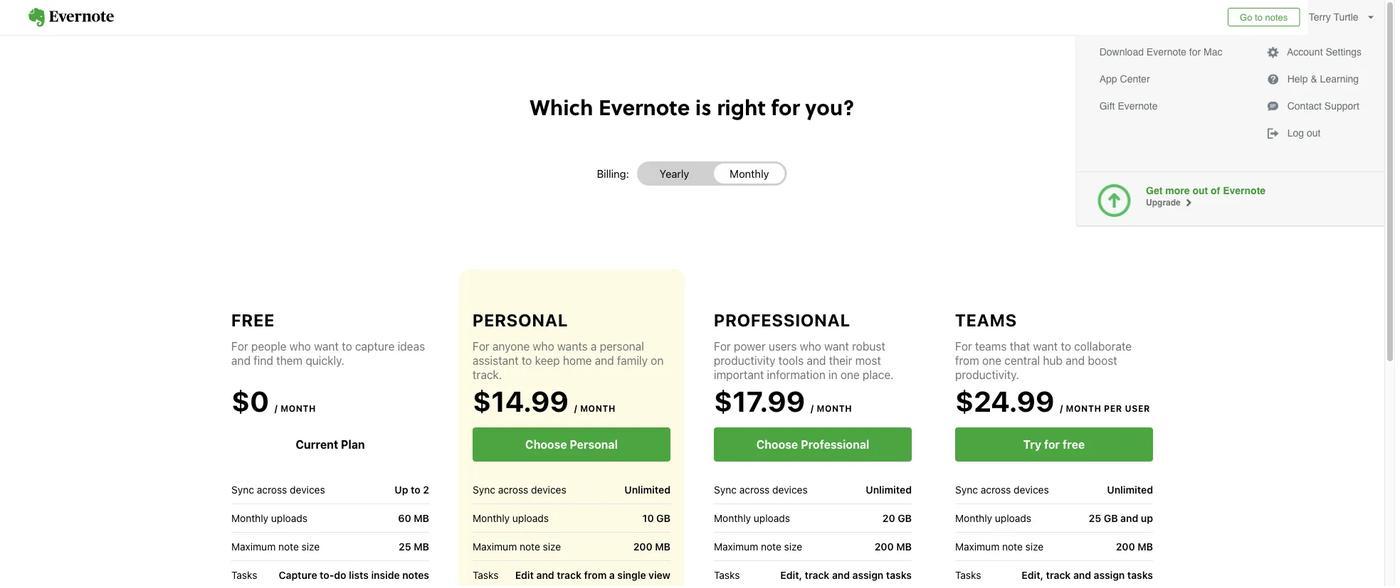 Task type: describe. For each thing, give the bounding box(es) containing it.
account settings
[[1285, 46, 1362, 58]]

learning
[[1321, 73, 1359, 85]]

for power users who want robust productivity tools and their most important information in one place.
[[714, 340, 894, 382]]

account settings link
[[1262, 42, 1368, 62]]

mb for 60 mb
[[414, 541, 429, 553]]

app
[[1100, 73, 1118, 85]]

wants
[[558, 340, 588, 354]]

uploads for 60 mb
[[271, 513, 308, 524]]

for people who want to capture ideas and find them quickly.
[[231, 340, 425, 368]]

contact support link
[[1262, 96, 1368, 116]]

personal
[[600, 340, 644, 354]]

a for personal
[[591, 340, 597, 354]]

to inside for people who want to capture ideas and find them quickly.
[[342, 340, 352, 354]]

maximum for 20 gb
[[714, 541, 759, 553]]

$14.99 / month
[[473, 385, 616, 418]]

personal
[[570, 438, 618, 452]]

200 mb for 25 gb and up
[[1116, 541, 1154, 553]]

log
[[1288, 127, 1305, 139]]

sync across devices for 60
[[231, 484, 325, 496]]

mac
[[1204, 46, 1223, 58]]

power
[[734, 340, 766, 354]]

and inside for teams that want to collaborate from one central hub and boost productivity.
[[1066, 354, 1085, 368]]

assistant
[[473, 354, 519, 368]]

try for free button
[[956, 428, 1154, 462]]

25 mb
[[399, 541, 429, 553]]

professional
[[801, 438, 870, 452]]

to-
[[320, 570, 334, 582]]

choose for choose personal
[[526, 438, 567, 452]]

app center
[[1100, 73, 1150, 85]]

billing:
[[597, 168, 629, 180]]

10
[[643, 513, 654, 525]]

personal
[[473, 310, 568, 330]]

and inside for anyone who wants a personal assistant to keep home and family on track.
[[595, 354, 614, 368]]

devices for 60 mb
[[290, 484, 325, 496]]

get more out of evernote
[[1147, 185, 1266, 197]]

edit, track and assign tasks for 25
[[1022, 570, 1154, 582]]

home
[[563, 354, 592, 368]]

one inside for teams that want to collaborate from one central hub and boost productivity.
[[983, 354, 1002, 368]]

support
[[1325, 100, 1360, 112]]

60
[[398, 513, 411, 525]]

track.
[[473, 369, 502, 382]]

go
[[1241, 12, 1253, 22]]

/ for $17.99
[[811, 404, 814, 414]]

/ for $0
[[275, 404, 278, 414]]

users
[[769, 340, 797, 354]]

user
[[1125, 404, 1151, 414]]

sync across devices for 25
[[956, 484, 1049, 496]]

sync for 20 gb
[[714, 484, 737, 496]]

to right the go
[[1255, 12, 1263, 22]]

200 mb for 10 gb
[[634, 541, 671, 553]]

on
[[651, 354, 664, 368]]

for teams that want to collaborate from one central hub and boost productivity.
[[956, 340, 1132, 382]]

devices for 10 gb
[[531, 484, 567, 496]]

evernote image
[[14, 8, 128, 27]]

free
[[231, 310, 275, 330]]

want inside for power users who want robust productivity tools and their most important information in one place.
[[825, 340, 850, 354]]

unlimited for 10 gb
[[625, 484, 671, 496]]

uploads for 20 gb
[[754, 513, 790, 524]]

to left 2
[[411, 484, 421, 496]]

for for professional
[[714, 340, 731, 354]]

25 for 25 gb and up
[[1089, 513, 1102, 525]]

for inside 'link'
[[1190, 46, 1201, 58]]

$17.99
[[714, 385, 805, 418]]

terry turtle
[[1309, 11, 1359, 23]]

settings
[[1326, 46, 1362, 58]]

monthly uploads for 25 gb and up
[[956, 513, 1032, 524]]

them
[[276, 354, 303, 368]]

note for 20 gb
[[761, 541, 782, 553]]

help & learning
[[1285, 73, 1359, 85]]

1 horizontal spatial out
[[1307, 127, 1321, 139]]

capture to-do lists inside notes
[[279, 570, 429, 582]]

$0 / month
[[231, 385, 316, 418]]

up to 2
[[395, 484, 429, 496]]

20
[[883, 513, 896, 525]]

monthly for 10 gb
[[473, 513, 510, 524]]

capture
[[279, 570, 317, 582]]

capture
[[355, 340, 395, 354]]

up
[[1141, 513, 1154, 525]]

help
[[1288, 73, 1308, 85]]

do
[[334, 570, 346, 582]]

10 gb
[[643, 513, 671, 525]]

a for tasks
[[609, 570, 615, 582]]

2
[[423, 484, 429, 496]]

is
[[696, 92, 712, 122]]

place.
[[863, 369, 894, 382]]

professional
[[714, 310, 851, 330]]

0 vertical spatial notes
[[1266, 12, 1288, 22]]

edit, for 25 gb and up
[[1022, 570, 1044, 582]]

$0
[[231, 385, 269, 418]]

who for personal
[[533, 340, 555, 354]]

try
[[1024, 438, 1042, 452]]

which evernote is right for you?
[[530, 92, 855, 122]]

&
[[1311, 73, 1318, 85]]

quickly.
[[306, 354, 345, 368]]

which
[[530, 92, 594, 122]]

want for teams
[[1033, 340, 1058, 354]]

unlimited for 25 gb and up
[[1108, 484, 1154, 496]]

mb for 25 gb and up
[[1138, 541, 1154, 553]]

boost
[[1088, 354, 1118, 368]]

monthly for 25 gb and up
[[956, 513, 993, 524]]

choose personal button
[[473, 428, 671, 462]]

track for 20
[[805, 570, 830, 582]]

gift evernote
[[1100, 100, 1158, 112]]

gift evernote link
[[1094, 96, 1229, 116]]

25 gb and up
[[1089, 513, 1154, 525]]

edit, for 20 gb
[[781, 570, 803, 582]]

unlimited for 20 gb
[[866, 484, 912, 496]]

free
[[1063, 438, 1085, 452]]

maximum note size for 60
[[231, 541, 320, 553]]

for anyone who wants a personal assistant to keep home and family on track.
[[473, 340, 664, 382]]

for for personal
[[473, 340, 490, 354]]

who for free
[[290, 340, 311, 354]]

$24.99 / month per user
[[956, 385, 1151, 418]]

central
[[1005, 354, 1040, 368]]

up
[[395, 484, 408, 496]]

month for $24.99
[[1066, 404, 1102, 414]]

assign for 20
[[853, 570, 884, 582]]

from inside for teams that want to collaborate from one central hub and boost productivity.
[[956, 354, 980, 368]]

maximum for 10 gb
[[473, 541, 517, 553]]

mb right 60
[[414, 513, 429, 525]]

gb for 20
[[898, 513, 912, 525]]

robust
[[852, 340, 886, 354]]



Task type: locate. For each thing, give the bounding box(es) containing it.
devices for 20 gb
[[773, 484, 808, 496]]

1 horizontal spatial a
[[609, 570, 615, 582]]

for for teams
[[956, 340, 973, 354]]

collaborate
[[1075, 340, 1132, 354]]

sync across devices down choose professional on the right of the page
[[714, 484, 808, 496]]

family
[[617, 354, 648, 368]]

0 vertical spatial a
[[591, 340, 597, 354]]

download
[[1100, 46, 1144, 58]]

1 who from the left
[[290, 340, 311, 354]]

month up personal
[[580, 404, 616, 414]]

3 who from the left
[[800, 340, 822, 354]]

tasks for 10
[[473, 570, 499, 581]]

assign for 25
[[1094, 570, 1125, 582]]

want for free
[[314, 340, 339, 354]]

0 horizontal spatial for
[[771, 92, 800, 122]]

1 horizontal spatial who
[[533, 340, 555, 354]]

evernote inside 'link'
[[1147, 46, 1187, 58]]

1 horizontal spatial track
[[805, 570, 830, 582]]

sync across devices down try
[[956, 484, 1049, 496]]

for left teams
[[956, 340, 973, 354]]

sync across devices down current at the bottom of the page
[[231, 484, 325, 496]]

maximum for 25 gb and up
[[956, 541, 1000, 553]]

1 200 from the left
[[634, 541, 653, 553]]

to inside for anyone who wants a personal assistant to keep home and family on track.
[[522, 354, 532, 368]]

gift
[[1100, 100, 1115, 112]]

25 for 25 mb
[[399, 541, 411, 553]]

1 horizontal spatial unlimited
[[866, 484, 912, 496]]

uploads
[[271, 513, 308, 524], [513, 513, 549, 524], [754, 513, 790, 524], [995, 513, 1032, 524]]

0 horizontal spatial 25
[[399, 541, 411, 553]]

choose professional button
[[714, 428, 912, 462]]

who inside for power users who want robust productivity tools and their most important information in one place.
[[800, 340, 822, 354]]

tasks for 60
[[231, 570, 257, 581]]

2 sync from the left
[[473, 484, 496, 496]]

inside
[[371, 570, 400, 582]]

1 horizontal spatial one
[[983, 354, 1002, 368]]

2 note from the left
[[520, 541, 540, 553]]

4 / from the left
[[1060, 404, 1064, 414]]

assign down 25 gb and up
[[1094, 570, 1125, 582]]

note for 60 mb
[[278, 541, 299, 553]]

0 horizontal spatial edit, track and assign tasks
[[781, 570, 912, 582]]

want up their
[[825, 340, 850, 354]]

evernote for which
[[599, 92, 690, 122]]

information
[[767, 369, 826, 382]]

3 200 mb from the left
[[1116, 541, 1154, 553]]

3 tasks from the left
[[714, 570, 740, 581]]

for up assistant
[[473, 340, 490, 354]]

200
[[634, 541, 653, 553], [875, 541, 894, 553], [1116, 541, 1136, 553]]

for inside for people who want to capture ideas and find them quickly.
[[231, 340, 248, 354]]

200 down 25 gb and up
[[1116, 541, 1136, 553]]

1 tasks from the left
[[231, 570, 257, 581]]

1 horizontal spatial choose
[[757, 438, 798, 452]]

month left per
[[1066, 404, 1102, 414]]

evernote right of
[[1223, 185, 1266, 197]]

25
[[1089, 513, 1102, 525], [399, 541, 411, 553]]

/ inside $17.99 / month
[[811, 404, 814, 414]]

mb for 20 gb
[[897, 541, 912, 553]]

gb left up at the right bottom of the page
[[1104, 513, 1118, 525]]

for right right at the top of the page
[[771, 92, 800, 122]]

month inside $17.99 / month
[[817, 404, 853, 414]]

1 horizontal spatial notes
[[1266, 12, 1288, 22]]

who up keep
[[533, 340, 555, 354]]

for inside for anyone who wants a personal assistant to keep home and family on track.
[[473, 340, 490, 354]]

mb up view
[[655, 541, 671, 553]]

view
[[649, 570, 671, 582]]

want inside for teams that want to collaborate from one central hub and boost productivity.
[[1033, 340, 1058, 354]]

2 horizontal spatial 200
[[1116, 541, 1136, 553]]

maximum for 60 mb
[[231, 541, 276, 553]]

0 horizontal spatial assign
[[853, 570, 884, 582]]

edit, track and assign tasks for 20
[[781, 570, 912, 582]]

2 vertical spatial for
[[1045, 438, 1060, 452]]

unlimited
[[625, 484, 671, 496], [866, 484, 912, 496], [1108, 484, 1154, 496]]

edit and track from a single view
[[515, 570, 671, 582]]

1 maximum note size from the left
[[231, 541, 320, 553]]

1 horizontal spatial for
[[1045, 438, 1060, 452]]

0 horizontal spatial 200
[[634, 541, 653, 553]]

upgrade link
[[1147, 198, 1198, 208]]

a
[[591, 340, 597, 354], [609, 570, 615, 582]]

uploads for 25 gb and up
[[995, 513, 1032, 524]]

200 mb down 20 gb
[[875, 541, 912, 553]]

0 horizontal spatial choose
[[526, 438, 567, 452]]

single
[[618, 570, 646, 582]]

maximum note size
[[231, 541, 320, 553], [473, 541, 561, 553], [714, 541, 803, 553], [956, 541, 1044, 553]]

yearly
[[660, 168, 690, 180]]

0 vertical spatial for
[[1190, 46, 1201, 58]]

unlimited up 25 gb and up
[[1108, 484, 1154, 496]]

/ up choose professional on the right of the page
[[811, 404, 814, 414]]

2 edit, track and assign tasks from the left
[[1022, 570, 1154, 582]]

1 gb from the left
[[657, 513, 671, 525]]

sync for 10 gb
[[473, 484, 496, 496]]

/ for $24.99
[[1060, 404, 1064, 414]]

1 horizontal spatial assign
[[1094, 570, 1125, 582]]

month up current at the bottom of the page
[[281, 404, 316, 414]]

1 / from the left
[[275, 404, 278, 414]]

tasks for 25
[[956, 570, 982, 581]]

account
[[1288, 46, 1323, 58]]

1 across from the left
[[257, 484, 287, 496]]

one right "in"
[[841, 369, 860, 382]]

month inside $24.99 / month per user
[[1066, 404, 1102, 414]]

4 sync across devices from the left
[[956, 484, 1049, 496]]

productivity
[[714, 354, 776, 368]]

1 choose from the left
[[526, 438, 567, 452]]

upgrade
[[1147, 198, 1184, 208]]

evernote
[[1147, 46, 1187, 58], [599, 92, 690, 122], [1118, 100, 1158, 112], [1223, 185, 1266, 197]]

monthly for 20 gb
[[714, 513, 751, 524]]

size for 25 gb and up
[[1026, 541, 1044, 553]]

0 horizontal spatial notes
[[402, 570, 429, 582]]

4 devices from the left
[[1014, 484, 1049, 496]]

contact
[[1288, 100, 1322, 112]]

uploads for 10 gb
[[513, 513, 549, 524]]

tasks
[[231, 570, 257, 581], [473, 570, 499, 581], [714, 570, 740, 581], [956, 570, 982, 581]]

of
[[1211, 185, 1221, 197]]

2 maximum from the left
[[473, 541, 517, 553]]

want up quickly.
[[314, 340, 339, 354]]

2 uploads from the left
[[513, 513, 549, 524]]

productivity.
[[956, 369, 1020, 382]]

2 gb from the left
[[898, 513, 912, 525]]

4 maximum from the left
[[956, 541, 1000, 553]]

0 vertical spatial out
[[1307, 127, 1321, 139]]

terry turtle link
[[1306, 0, 1385, 35]]

1 devices from the left
[[290, 484, 325, 496]]

notes right the go
[[1266, 12, 1288, 22]]

month for $0
[[281, 404, 316, 414]]

across for 10
[[498, 484, 529, 496]]

1 horizontal spatial want
[[825, 340, 850, 354]]

mb
[[414, 513, 429, 525], [414, 541, 429, 553], [655, 541, 671, 553], [897, 541, 912, 553], [1138, 541, 1154, 553]]

for right try
[[1045, 438, 1060, 452]]

1 vertical spatial notes
[[402, 570, 429, 582]]

sync across devices for 10
[[473, 484, 567, 496]]

choose for choose professional
[[757, 438, 798, 452]]

maximum note size for 25
[[956, 541, 1044, 553]]

4 uploads from the left
[[995, 513, 1032, 524]]

2 200 mb from the left
[[875, 541, 912, 553]]

across for 60
[[257, 484, 287, 496]]

current plan button
[[231, 428, 429, 462]]

monthly uploads for 10 gb
[[473, 513, 549, 524]]

4 month from the left
[[1066, 404, 1102, 414]]

notes down the 25 mb
[[402, 570, 429, 582]]

2 horizontal spatial who
[[800, 340, 822, 354]]

1 size from the left
[[302, 541, 320, 553]]

4 note from the left
[[1003, 541, 1023, 553]]

unlimited up 10
[[625, 484, 671, 496]]

3 uploads from the left
[[754, 513, 790, 524]]

1 unlimited from the left
[[625, 484, 671, 496]]

2 monthly uploads from the left
[[473, 513, 549, 524]]

who
[[290, 340, 311, 354], [533, 340, 555, 354], [800, 340, 822, 354]]

2 for from the left
[[473, 340, 490, 354]]

3 / from the left
[[811, 404, 814, 414]]

their
[[829, 354, 853, 368]]

1 vertical spatial out
[[1193, 185, 1209, 197]]

3 maximum from the left
[[714, 541, 759, 553]]

0 horizontal spatial unlimited
[[625, 484, 671, 496]]

help & learning link
[[1262, 69, 1368, 89]]

1 horizontal spatial edit, track and assign tasks
[[1022, 570, 1154, 582]]

edit,
[[781, 570, 803, 582], [1022, 570, 1044, 582]]

for inside for teams that want to collaborate from one central hub and boost productivity.
[[956, 340, 973, 354]]

a right wants
[[591, 340, 597, 354]]

log out link
[[1262, 123, 1368, 143]]

3 month from the left
[[817, 404, 853, 414]]

out left of
[[1193, 185, 1209, 197]]

gb right 10
[[657, 513, 671, 525]]

go to notes
[[1241, 12, 1288, 22]]

3 monthly uploads from the left
[[714, 513, 790, 524]]

1 horizontal spatial 200 mb
[[875, 541, 912, 553]]

a inside for anyone who wants a personal assistant to keep home and family on track.
[[591, 340, 597, 354]]

sync across devices down choose personal
[[473, 484, 567, 496]]

3 sync across devices from the left
[[714, 484, 808, 496]]

2 horizontal spatial track
[[1047, 570, 1071, 582]]

month for $14.99
[[580, 404, 616, 414]]

3 size from the left
[[784, 541, 803, 553]]

sync across devices
[[231, 484, 325, 496], [473, 484, 567, 496], [714, 484, 808, 496], [956, 484, 1049, 496]]

1 200 mb from the left
[[634, 541, 671, 553]]

go to notes link
[[1228, 8, 1300, 26]]

anyone
[[493, 340, 530, 354]]

devices down try
[[1014, 484, 1049, 496]]

tasks down up at the right bottom of the page
[[1128, 570, 1154, 582]]

1 edit, from the left
[[781, 570, 803, 582]]

2 who from the left
[[533, 340, 555, 354]]

note
[[278, 541, 299, 553], [520, 541, 540, 553], [761, 541, 782, 553], [1003, 541, 1023, 553]]

/ inside $24.99 / month per user
[[1060, 404, 1064, 414]]

to up quickly.
[[342, 340, 352, 354]]

2 want from the left
[[825, 340, 850, 354]]

month for $17.99
[[817, 404, 853, 414]]

want
[[314, 340, 339, 354], [825, 340, 850, 354], [1033, 340, 1058, 354]]

app center link
[[1094, 69, 1229, 89]]

2 200 from the left
[[875, 541, 894, 553]]

1 vertical spatial 25
[[399, 541, 411, 553]]

to
[[1255, 12, 1263, 22], [342, 340, 352, 354], [1061, 340, 1072, 354], [522, 354, 532, 368], [411, 484, 421, 496]]

1 tasks from the left
[[886, 570, 912, 582]]

month
[[281, 404, 316, 414], [580, 404, 616, 414], [817, 404, 853, 414], [1066, 404, 1102, 414]]

1 vertical spatial from
[[584, 570, 607, 582]]

3 for from the left
[[714, 340, 731, 354]]

you?
[[806, 92, 855, 122]]

0 horizontal spatial edit,
[[781, 570, 803, 582]]

0 horizontal spatial track
[[557, 570, 582, 582]]

download evernote for mac
[[1100, 46, 1223, 58]]

0 horizontal spatial who
[[290, 340, 311, 354]]

0 horizontal spatial want
[[314, 340, 339, 354]]

2 month from the left
[[580, 404, 616, 414]]

3 maximum note size from the left
[[714, 541, 803, 553]]

2 maximum note size from the left
[[473, 541, 561, 553]]

200 for 20
[[875, 541, 894, 553]]

devices down current at the bottom of the page
[[290, 484, 325, 496]]

2 choose from the left
[[757, 438, 798, 452]]

across
[[257, 484, 287, 496], [498, 484, 529, 496], [740, 484, 770, 496], [981, 484, 1011, 496]]

1 edit, track and assign tasks from the left
[[781, 570, 912, 582]]

$14.99
[[473, 385, 569, 418]]

evernote left is
[[599, 92, 690, 122]]

and inside for power users who want robust productivity tools and their most important information in one place.
[[807, 354, 826, 368]]

1 note from the left
[[278, 541, 299, 553]]

edit
[[515, 570, 534, 582]]

size for 60 mb
[[302, 541, 320, 553]]

1 sync from the left
[[231, 484, 254, 496]]

2 unlimited from the left
[[866, 484, 912, 496]]

2 horizontal spatial gb
[[1104, 513, 1118, 525]]

across for 25
[[981, 484, 1011, 496]]

3 unlimited from the left
[[1108, 484, 1154, 496]]

1 horizontal spatial tasks
[[1128, 570, 1154, 582]]

0 vertical spatial from
[[956, 354, 980, 368]]

gb for 25
[[1104, 513, 1118, 525]]

/ up try for free button
[[1060, 404, 1064, 414]]

/ for $14.99
[[575, 404, 578, 414]]

in
[[829, 369, 838, 382]]

mb down 60 mb
[[414, 541, 429, 553]]

0 horizontal spatial one
[[841, 369, 860, 382]]

across for 20
[[740, 484, 770, 496]]

size
[[302, 541, 320, 553], [543, 541, 561, 553], [784, 541, 803, 553], [1026, 541, 1044, 553]]

2 horizontal spatial unlimited
[[1108, 484, 1154, 496]]

2 tasks from the left
[[473, 570, 499, 581]]

note for 25 gb and up
[[1003, 541, 1023, 553]]

2 size from the left
[[543, 541, 561, 553]]

1 horizontal spatial gb
[[898, 513, 912, 525]]

/ up choose personal button
[[575, 404, 578, 414]]

2 across from the left
[[498, 484, 529, 496]]

important
[[714, 369, 764, 382]]

0 horizontal spatial gb
[[657, 513, 671, 525]]

200 mb down up at the right bottom of the page
[[1116, 541, 1154, 553]]

0 vertical spatial one
[[983, 354, 1002, 368]]

200 down the 20
[[875, 541, 894, 553]]

for inside for power users who want robust productivity tools and their most important information in one place.
[[714, 340, 731, 354]]

tasks down 20 gb
[[886, 570, 912, 582]]

for left mac
[[1190, 46, 1201, 58]]

contact support
[[1285, 100, 1360, 112]]

to left keep
[[522, 354, 532, 368]]

0 horizontal spatial 200 mb
[[634, 541, 671, 553]]

1 maximum from the left
[[231, 541, 276, 553]]

evernote for download
[[1147, 46, 1187, 58]]

2 horizontal spatial 200 mb
[[1116, 541, 1154, 553]]

0 horizontal spatial a
[[591, 340, 597, 354]]

4 tasks from the left
[[956, 570, 982, 581]]

choose down $17.99 / month
[[757, 438, 798, 452]]

turtle
[[1334, 11, 1359, 23]]

for inside button
[[1045, 438, 1060, 452]]

1 horizontal spatial 200
[[875, 541, 894, 553]]

0 horizontal spatial from
[[584, 570, 607, 582]]

/ inside $14.99 / month
[[575, 404, 578, 414]]

for left people
[[231, 340, 248, 354]]

2 horizontal spatial for
[[1190, 46, 1201, 58]]

200 down 10
[[634, 541, 653, 553]]

gb
[[657, 513, 671, 525], [898, 513, 912, 525], [1104, 513, 1118, 525]]

200 for 25
[[1116, 541, 1136, 553]]

/ inside the $0 / month
[[275, 404, 278, 414]]

gb right the 20
[[898, 513, 912, 525]]

download evernote for mac link
[[1094, 42, 1229, 62]]

devices for 25 gb and up
[[1014, 484, 1049, 496]]

0 horizontal spatial out
[[1193, 185, 1209, 197]]

from left single at the left of the page
[[584, 570, 607, 582]]

tasks for 20 gb
[[886, 570, 912, 582]]

2 tasks from the left
[[1128, 570, 1154, 582]]

3 gb from the left
[[1104, 513, 1118, 525]]

who inside for people who want to capture ideas and find them quickly.
[[290, 340, 311, 354]]

for up the productivity
[[714, 340, 731, 354]]

1 vertical spatial a
[[609, 570, 615, 582]]

25 down 60
[[399, 541, 411, 553]]

2 sync across devices from the left
[[473, 484, 567, 496]]

evernote down 'center'
[[1118, 100, 1158, 112]]

month inside the $0 / month
[[281, 404, 316, 414]]

out right log
[[1307, 127, 1321, 139]]

evernote link
[[14, 0, 128, 35]]

sync across devices for 20
[[714, 484, 808, 496]]

a left single at the left of the page
[[609, 570, 615, 582]]

devices
[[290, 484, 325, 496], [531, 484, 567, 496], [773, 484, 808, 496], [1014, 484, 1049, 496]]

1 assign from the left
[[853, 570, 884, 582]]

sync
[[231, 484, 254, 496], [473, 484, 496, 496], [714, 484, 737, 496], [956, 484, 978, 496]]

evernote for gift
[[1118, 100, 1158, 112]]

1 uploads from the left
[[271, 513, 308, 524]]

1 sync across devices from the left
[[231, 484, 325, 496]]

3 200 from the left
[[1116, 541, 1136, 553]]

most
[[856, 354, 881, 368]]

200 mb down 10
[[634, 541, 671, 553]]

try for free
[[1024, 438, 1085, 452]]

unlimited up the 20
[[866, 484, 912, 496]]

1 for from the left
[[231, 340, 248, 354]]

month inside $14.99 / month
[[580, 404, 616, 414]]

/ right $0
[[275, 404, 278, 414]]

3 devices from the left
[[773, 484, 808, 496]]

choose
[[526, 438, 567, 452], [757, 438, 798, 452]]

one inside for power users who want robust productivity tools and their most important information in one place.
[[841, 369, 860, 382]]

4 for from the left
[[956, 340, 973, 354]]

3 note from the left
[[761, 541, 782, 553]]

who up them
[[290, 340, 311, 354]]

for for free
[[231, 340, 248, 354]]

1 want from the left
[[314, 340, 339, 354]]

mb down up at the right bottom of the page
[[1138, 541, 1154, 553]]

devices down choose personal
[[531, 484, 567, 496]]

to up hub at bottom right
[[1061, 340, 1072, 354]]

for
[[1190, 46, 1201, 58], [771, 92, 800, 122], [1045, 438, 1060, 452]]

4 across from the left
[[981, 484, 1011, 496]]

4 maximum note size from the left
[[956, 541, 1044, 553]]

want inside for people who want to capture ideas and find them quickly.
[[314, 340, 339, 354]]

mb down 20 gb
[[897, 541, 912, 553]]

20 gb
[[883, 513, 912, 525]]

mb for 10 gb
[[655, 541, 671, 553]]

3 track from the left
[[1047, 570, 1071, 582]]

sync for 60 mb
[[231, 484, 254, 496]]

sync for 25 gb and up
[[956, 484, 978, 496]]

teams
[[976, 340, 1007, 354]]

monthly uploads for 60 mb
[[231, 513, 308, 524]]

maximum note size for 20
[[714, 541, 803, 553]]

assign down the 20
[[853, 570, 884, 582]]

size for 10 gb
[[543, 541, 561, 553]]

tasks for 25 gb and up
[[1128, 570, 1154, 582]]

assign
[[853, 570, 884, 582], [1094, 570, 1125, 582]]

choose personal
[[526, 438, 618, 452]]

2 assign from the left
[[1094, 570, 1125, 582]]

gb for 10
[[657, 513, 671, 525]]

0 horizontal spatial tasks
[[886, 570, 912, 582]]

3 want from the left
[[1033, 340, 1058, 354]]

monthly uploads
[[231, 513, 308, 524], [473, 513, 549, 524], [714, 513, 790, 524], [956, 513, 1032, 524]]

size for 20 gb
[[784, 541, 803, 553]]

1 track from the left
[[557, 570, 582, 582]]

from up productivity.
[[956, 354, 980, 368]]

2 edit, from the left
[[1022, 570, 1044, 582]]

1 horizontal spatial 25
[[1089, 513, 1102, 525]]

hub
[[1043, 354, 1063, 368]]

tasks for 20
[[714, 570, 740, 581]]

1 monthly uploads from the left
[[231, 513, 308, 524]]

2 track from the left
[[805, 570, 830, 582]]

choose down $14.99 / month
[[526, 438, 567, 452]]

4 monthly uploads from the left
[[956, 513, 1032, 524]]

2 / from the left
[[575, 404, 578, 414]]

ideas
[[398, 340, 425, 354]]

200 mb for 20 gb
[[875, 541, 912, 553]]

60 mb
[[398, 513, 429, 525]]

4 sync from the left
[[956, 484, 978, 496]]

track for 25
[[1047, 570, 1071, 582]]

monthly for 60 mb
[[231, 513, 269, 524]]

1 month from the left
[[281, 404, 316, 414]]

and inside for people who want to capture ideas and find them quickly.
[[231, 354, 251, 368]]

lists
[[349, 570, 369, 582]]

3 across from the left
[[740, 484, 770, 496]]

3 sync from the left
[[714, 484, 737, 496]]

$17.99 / month
[[714, 385, 853, 418]]

plan
[[341, 438, 365, 452]]

0 vertical spatial 25
[[1089, 513, 1102, 525]]

note for 10 gb
[[520, 541, 540, 553]]

log out
[[1285, 127, 1321, 139]]

2 devices from the left
[[531, 484, 567, 496]]

monthly
[[730, 168, 769, 180], [231, 513, 269, 524], [473, 513, 510, 524], [714, 513, 751, 524], [956, 513, 993, 524]]

evernote up "app center" link
[[1147, 46, 1187, 58]]

who inside for anyone who wants a personal assistant to keep home and family on track.
[[533, 340, 555, 354]]

200 for 10
[[634, 541, 653, 553]]

that
[[1010, 340, 1031, 354]]

month down "in"
[[817, 404, 853, 414]]

devices down choose professional on the right of the page
[[773, 484, 808, 496]]

25 left up at the right bottom of the page
[[1089, 513, 1102, 525]]

monthly uploads for 20 gb
[[714, 513, 790, 524]]

per
[[1105, 404, 1123, 414]]

who up tools at the right bottom of page
[[800, 340, 822, 354]]

1 horizontal spatial from
[[956, 354, 980, 368]]

1 vertical spatial one
[[841, 369, 860, 382]]

to inside for teams that want to collaborate from one central hub and boost productivity.
[[1061, 340, 1072, 354]]

maximum note size for 10
[[473, 541, 561, 553]]

2 horizontal spatial want
[[1033, 340, 1058, 354]]

one down teams
[[983, 354, 1002, 368]]

1 vertical spatial for
[[771, 92, 800, 122]]

want up hub at bottom right
[[1033, 340, 1058, 354]]

1 horizontal spatial edit,
[[1022, 570, 1044, 582]]

4 size from the left
[[1026, 541, 1044, 553]]



Task type: vqa. For each thing, say whether or not it's contained in the screenshot.
6th row from the top
no



